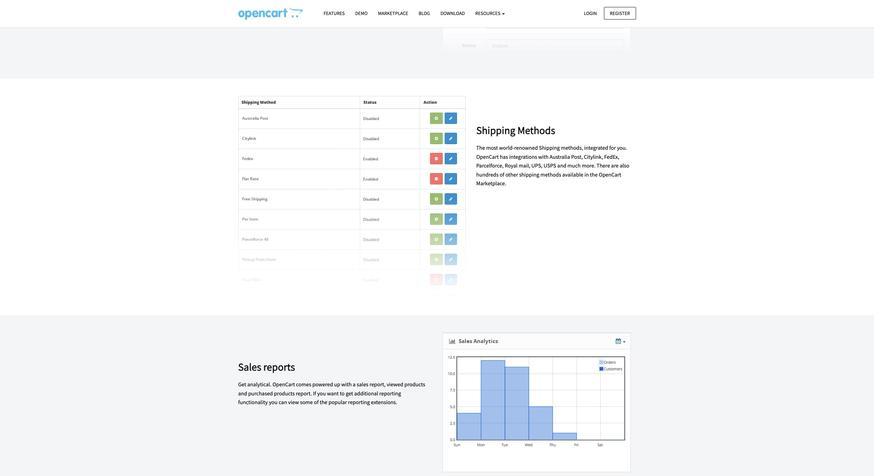 Task type: locate. For each thing, give the bounding box(es) containing it.
resources link
[[470, 7, 511, 20]]

reporting down additional
[[348, 399, 370, 406]]

0 vertical spatial the
[[590, 171, 598, 178]]

0 vertical spatial shipping
[[477, 124, 516, 137]]

login
[[584, 10, 597, 16]]

of
[[500, 171, 505, 178], [314, 399, 319, 406]]

1 horizontal spatial products
[[405, 381, 426, 388]]

1 horizontal spatial of
[[500, 171, 505, 178]]

reporting
[[380, 390, 402, 397], [348, 399, 370, 406]]

features link
[[319, 7, 350, 20]]

opencart up parcelforce, in the top right of the page
[[477, 153, 499, 160]]

with left a
[[342, 381, 352, 388]]

demo
[[356, 10, 368, 16]]

of left other on the top of the page
[[500, 171, 505, 178]]

the right in at the top right of the page
[[590, 171, 598, 178]]

0 vertical spatial with
[[539, 153, 549, 160]]

opencart up can
[[273, 381, 295, 388]]

2 vertical spatial opencart
[[273, 381, 295, 388]]

marketplace
[[378, 10, 409, 16]]

0 horizontal spatial with
[[342, 381, 352, 388]]

sales
[[357, 381, 369, 388]]

of down if
[[314, 399, 319, 406]]

much
[[568, 162, 581, 169]]

has
[[500, 153, 508, 160]]

shipping up most
[[477, 124, 516, 137]]

you
[[318, 390, 326, 397], [269, 399, 278, 406]]

other
[[506, 171, 519, 178]]

1 horizontal spatial with
[[539, 153, 549, 160]]

shipping
[[477, 124, 516, 137], [540, 144, 560, 151]]

login link
[[578, 7, 603, 20]]

with
[[539, 153, 549, 160], [342, 381, 352, 388]]

0 horizontal spatial of
[[314, 399, 319, 406]]

1 horizontal spatial opencart
[[477, 153, 499, 160]]

register link
[[604, 7, 636, 20]]

0 horizontal spatial shipping
[[477, 124, 516, 137]]

methods
[[518, 124, 556, 137]]

and down australia at the right of page
[[558, 162, 567, 169]]

1 horizontal spatial you
[[318, 390, 326, 397]]

shipping up australia at the right of page
[[540, 144, 560, 151]]

and down get
[[238, 390, 247, 397]]

australia
[[550, 153, 571, 160]]

blog link
[[414, 7, 436, 20]]

1 vertical spatial products
[[274, 390, 295, 397]]

products up can
[[274, 390, 295, 397]]

of inside 'the most world-renowned shipping methods, integrated for you. opencart has integrations with australia post, citylink, fedex, parcelforce, royal mail, ups, usps and much more. there are also hundreds of other shipping methods available in the opencart marketplace.'
[[500, 171, 505, 178]]

and inside 'the most world-renowned shipping methods, integrated for you. opencart has integrations with australia post, citylink, fedex, parcelforce, royal mail, ups, usps and much more. there are also hundreds of other shipping methods available in the opencart marketplace.'
[[558, 162, 567, 169]]

integrated
[[585, 144, 609, 151]]

opencart down are
[[599, 171, 622, 178]]

analytical.
[[248, 381, 272, 388]]

mail,
[[519, 162, 531, 169]]

products right "viewed"
[[405, 381, 426, 388]]

royal
[[505, 162, 518, 169]]

view
[[288, 399, 299, 406]]

with up the ups,
[[539, 153, 549, 160]]

products
[[405, 381, 426, 388], [274, 390, 295, 397]]

citylink,
[[584, 153, 604, 160]]

reporting down "viewed"
[[380, 390, 402, 397]]

0 vertical spatial of
[[500, 171, 505, 178]]

1 vertical spatial with
[[342, 381, 352, 388]]

0 horizontal spatial the
[[320, 399, 328, 406]]

1 horizontal spatial the
[[590, 171, 598, 178]]

shipping methods image
[[238, 96, 466, 298]]

you left can
[[269, 399, 278, 406]]

1 vertical spatial of
[[314, 399, 319, 406]]

most
[[487, 144, 498, 151]]

functionality
[[238, 399, 268, 406]]

the
[[590, 171, 598, 178], [320, 399, 328, 406]]

register
[[610, 10, 631, 16]]

1 horizontal spatial and
[[558, 162, 567, 169]]

post,
[[572, 153, 583, 160]]

for
[[610, 144, 616, 151]]

the down the want
[[320, 399, 328, 406]]

opencart inside get analytical. opencart comes powered up with a sales report, viewed products and purchased products report. if you want to get additional reporting functionality you can view some of the popular reporting extensions.
[[273, 381, 295, 388]]

0 horizontal spatial and
[[238, 390, 247, 397]]

with inside 'the most world-renowned shipping methods, integrated for you. opencart has integrations with australia post, citylink, fedex, parcelforce, royal mail, ups, usps and much more. there are also hundreds of other shipping methods available in the opencart marketplace.'
[[539, 153, 549, 160]]

to
[[340, 390, 345, 397]]

also
[[620, 162, 630, 169]]

with inside get analytical. opencart comes powered up with a sales report, viewed products and purchased products report. if you want to get additional reporting functionality you can view some of the popular reporting extensions.
[[342, 381, 352, 388]]

0 vertical spatial and
[[558, 162, 567, 169]]

comes
[[296, 381, 312, 388]]

a
[[353, 381, 356, 388]]

0 vertical spatial products
[[405, 381, 426, 388]]

of inside get analytical. opencart comes powered up with a sales report, viewed products and purchased products report. if you want to get additional reporting functionality you can view some of the popular reporting extensions.
[[314, 399, 319, 406]]

get
[[346, 390, 353, 397]]

1 horizontal spatial shipping
[[540, 144, 560, 151]]

shipping
[[520, 171, 540, 178]]

and
[[558, 162, 567, 169], [238, 390, 247, 397]]

the most world-renowned shipping methods, integrated for you. opencart has integrations with australia post, citylink, fedex, parcelforce, royal mail, ups, usps and much more. there are also hundreds of other shipping methods available in the opencart marketplace.
[[477, 144, 630, 187]]

1 vertical spatial reporting
[[348, 399, 370, 406]]

0 horizontal spatial you
[[269, 399, 278, 406]]

1 vertical spatial and
[[238, 390, 247, 397]]

usps
[[544, 162, 557, 169]]

1 horizontal spatial reporting
[[380, 390, 402, 397]]

0 vertical spatial you
[[318, 390, 326, 397]]

world-
[[500, 144, 515, 151]]

you right if
[[318, 390, 326, 397]]

there
[[597, 162, 611, 169]]

opencart
[[477, 153, 499, 160], [599, 171, 622, 178], [273, 381, 295, 388]]

0 horizontal spatial opencart
[[273, 381, 295, 388]]

1 vertical spatial the
[[320, 399, 328, 406]]

1 vertical spatial shipping
[[540, 144, 560, 151]]

1 vertical spatial opencart
[[599, 171, 622, 178]]



Task type: vqa. For each thing, say whether or not it's contained in the screenshot.
"the"
yes



Task type: describe. For each thing, give the bounding box(es) containing it.
0 horizontal spatial reporting
[[348, 399, 370, 406]]

are
[[612, 162, 619, 169]]

opencart - features image
[[238, 7, 303, 20]]

0 vertical spatial opencart
[[477, 153, 499, 160]]

0 vertical spatial reporting
[[380, 390, 402, 397]]

the inside 'the most world-renowned shipping methods, integrated for you. opencart has integrations with australia post, citylink, fedex, parcelforce, royal mail, ups, usps and much more. there are also hundreds of other shipping methods available in the opencart marketplace.'
[[590, 171, 598, 178]]

sales
[[238, 360, 261, 374]]

some
[[300, 399, 313, 406]]

fedex,
[[605, 153, 620, 160]]

1 vertical spatial you
[[269, 399, 278, 406]]

download
[[441, 10, 465, 16]]

up
[[334, 381, 341, 388]]

methods,
[[561, 144, 584, 151]]

the inside get analytical. opencart comes powered up with a sales report, viewed products and purchased products report. if you want to get additional reporting functionality you can view some of the popular reporting extensions.
[[320, 399, 328, 406]]

0 horizontal spatial products
[[274, 390, 295, 397]]

demo link
[[350, 7, 373, 20]]

powered
[[313, 381, 333, 388]]

if
[[313, 390, 316, 397]]

methods
[[541, 171, 562, 178]]

shipping inside 'the most world-renowned shipping methods, integrated for you. opencart has integrations with australia post, citylink, fedex, parcelforce, royal mail, ups, usps and much more. there are also hundreds of other shipping methods available in the opencart marketplace.'
[[540, 144, 560, 151]]

download link
[[436, 7, 470, 20]]

more.
[[582, 162, 596, 169]]

extensions.
[[371, 399, 398, 406]]

report.
[[296, 390, 312, 397]]

features
[[324, 10, 345, 16]]

integrations
[[510, 153, 538, 160]]

popular
[[329, 399, 347, 406]]

marketplace.
[[477, 180, 507, 187]]

ups,
[[532, 162, 543, 169]]

resources
[[476, 10, 502, 16]]

in
[[585, 171, 589, 178]]

and inside get analytical. opencart comes powered up with a sales report, viewed products and purchased products report. if you want to get additional reporting functionality you can view some of the popular reporting extensions.
[[238, 390, 247, 397]]

parcelforce,
[[477, 162, 504, 169]]

recurring payments image
[[443, 0, 631, 61]]

additional
[[355, 390, 379, 397]]

shipping methods
[[477, 124, 556, 137]]

hundreds
[[477, 171, 499, 178]]

can
[[279, 399, 287, 406]]

want
[[327, 390, 339, 397]]

viewed
[[387, 381, 404, 388]]

available
[[563, 171, 584, 178]]

reports
[[264, 360, 295, 374]]

get analytical. opencart comes powered up with a sales report, viewed products and purchased products report. if you want to get additional reporting functionality you can view some of the popular reporting extensions.
[[238, 381, 426, 406]]

the
[[477, 144, 486, 151]]

you.
[[618, 144, 628, 151]]

report,
[[370, 381, 386, 388]]

sales reports image
[[443, 333, 631, 472]]

sales reports
[[238, 360, 295, 374]]

get
[[238, 381, 246, 388]]

marketplace link
[[373, 7, 414, 20]]

renowned
[[515, 144, 538, 151]]

2 horizontal spatial opencart
[[599, 171, 622, 178]]

blog
[[419, 10, 430, 16]]

purchased
[[248, 390, 273, 397]]



